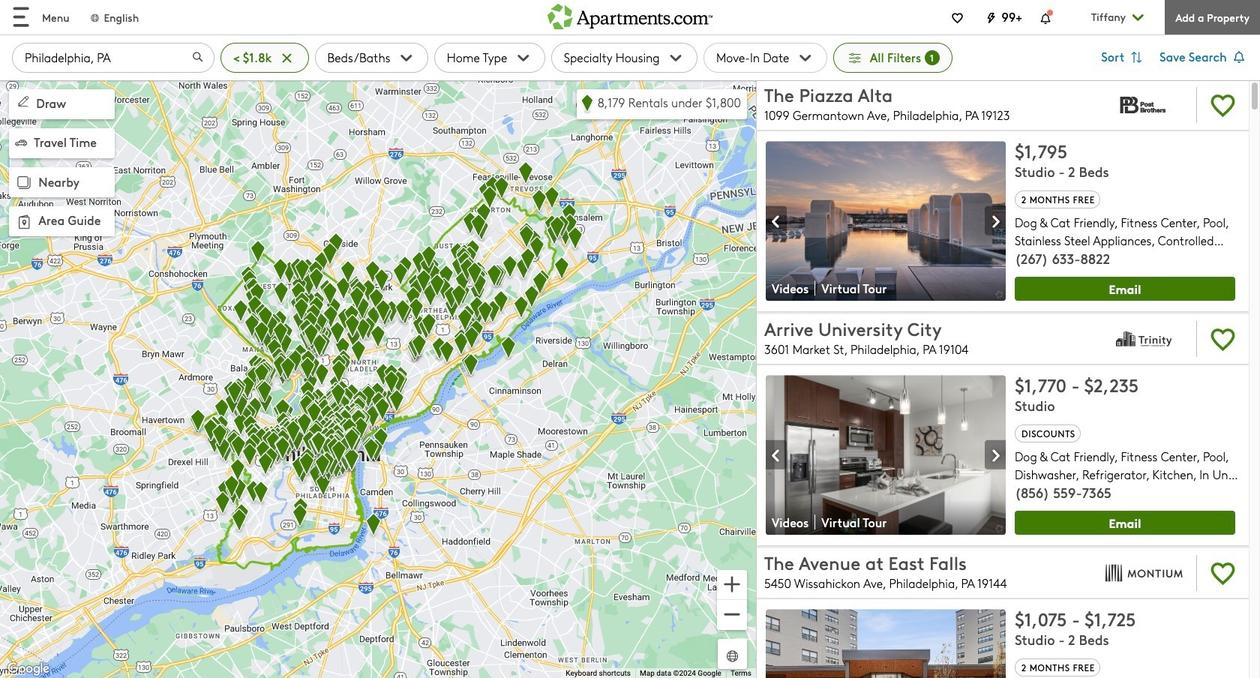 Task type: locate. For each thing, give the bounding box(es) containing it.
satellite view image
[[724, 648, 742, 665]]

apartments.com logo image
[[548, 0, 713, 29]]

Location or Point of Interest text field
[[12, 43, 215, 73]]

margin image
[[15, 137, 27, 149], [14, 212, 35, 233]]

post brothers image
[[1101, 83, 1188, 127]]

interior photo - arrive university city image
[[766, 375, 1006, 535]]

margin image
[[15, 93, 32, 110], [14, 172, 35, 193]]

placard image image
[[766, 207, 787, 236], [985, 207, 1006, 236], [766, 441, 787, 471], [985, 441, 1006, 471], [766, 676, 787, 678], [985, 676, 1006, 678]]

building photo - the piazza alta image
[[766, 141, 1006, 301]]



Task type: vqa. For each thing, say whether or not it's contained in the screenshot.
Save Search
no



Task type: describe. For each thing, give the bounding box(es) containing it.
0 vertical spatial margin image
[[15, 93, 32, 110]]

map region
[[0, 80, 757, 678]]

google image
[[4, 660, 53, 678]]

building photo - the avenue at east falls image
[[766, 609, 1006, 678]]

1 vertical spatial margin image
[[14, 212, 35, 233]]

1 vertical spatial margin image
[[14, 172, 35, 193]]

0 vertical spatial margin image
[[15, 137, 27, 149]]



